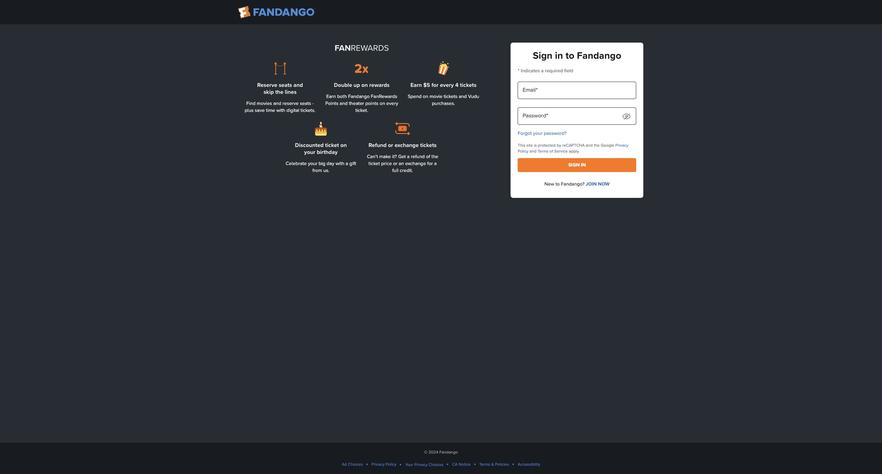 Task type: vqa. For each thing, say whether or not it's contained in the screenshot.
Advertisement element inside the Movie Summary element
no



Task type: describe. For each thing, give the bounding box(es) containing it.
privacy policy for terms of service
[[518, 142, 629, 154]]

on inside discounted ticket on your birthday
[[340, 141, 347, 149]]

skip
[[264, 88, 274, 96]]

policy for ca notice
[[386, 461, 397, 467]]

privacy for ca notice
[[372, 461, 385, 467]]

in
[[555, 48, 563, 63]]

time
[[266, 107, 275, 114]]

4
[[455, 81, 459, 89]]

the inside reserve seats and skip the lines
[[275, 88, 283, 96]]

&
[[491, 461, 494, 467]]

1 vertical spatial rewards
[[369, 81, 390, 89]]

site
[[527, 142, 533, 148]]

double up on rewards
[[334, 81, 390, 89]]

big
[[319, 160, 325, 167]]

on right up
[[362, 81, 368, 89]]

your privacy choices
[[405, 462, 443, 468]]

digital
[[287, 107, 299, 114]]

Email* text field
[[518, 82, 637, 99]]

1 choices from the left
[[348, 461, 363, 467]]

forgot your password? link
[[518, 130, 567, 137]]

a right refund
[[434, 160, 437, 167]]

earn for earn both fandango fanrewards points and theater points on every ticket.
[[326, 93, 336, 100]]

make
[[379, 153, 391, 160]]

new
[[545, 180, 554, 187]]

and right this
[[530, 148, 537, 154]]

join
[[586, 180, 597, 187]]

and inside find movies and reserve seats - plus save time with digital tickets.
[[273, 100, 281, 107]]

1 horizontal spatial terms
[[538, 148, 549, 154]]

apply.
[[569, 148, 580, 154]]

lines
[[285, 88, 297, 96]]

-
[[312, 100, 314, 107]]

password*
[[523, 112, 548, 120]]

and right the recaptcha
[[586, 142, 593, 148]]

sign
[[533, 48, 553, 63]]

sign in to fandango
[[533, 48, 621, 63]]

movie
[[430, 93, 443, 100]]

seats inside reserve seats and skip the lines
[[279, 81, 292, 89]]

* indicates a required field
[[518, 67, 573, 74]]

tickets for refund or exchange tickets
[[420, 141, 437, 149]]

a right get
[[407, 153, 410, 160]]

ticket.
[[356, 107, 368, 114]]

1 horizontal spatial privacy
[[415, 462, 428, 468]]

2024
[[429, 449, 438, 455]]

Password* password field
[[518, 107, 637, 125]]

earn both fandango fanrewards points and theater points on every ticket.
[[325, 93, 398, 114]]

0 horizontal spatial to
[[556, 180, 560, 187]]

reserve seats and skip the lines
[[257, 81, 303, 96]]

refund
[[369, 141, 387, 149]]

the for this site is protected by recaptcha and the google
[[594, 142, 600, 148]]

forgot
[[518, 130, 532, 137]]

now
[[598, 180, 610, 187]]

birthday
[[317, 148, 338, 156]]

points
[[365, 100, 378, 107]]

and inside reserve seats and skip the lines
[[294, 81, 303, 89]]

spend
[[408, 93, 422, 100]]

terms of service link
[[538, 148, 568, 154]]

spend on movie tickets and vudu purchases.
[[408, 93, 479, 107]]

forgot your password?
[[518, 130, 567, 137]]

password?
[[544, 130, 567, 137]]

up
[[354, 81, 360, 89]]

is
[[534, 142, 537, 148]]

service
[[554, 148, 568, 154]]

on inside spend on movie tickets and vudu purchases.
[[423, 93, 428, 100]]

for inside can't make it? get a refund of the ticket price or an exchange for a full credit.
[[427, 160, 433, 167]]

ca notice link
[[452, 461, 471, 467]]

ad
[[342, 461, 347, 467]]

password hide image
[[623, 113, 631, 120]]

your inside discounted ticket on your birthday
[[304, 148, 315, 156]]

purchases.
[[432, 100, 455, 107]]

fandango?
[[561, 180, 585, 187]]

accessibility
[[518, 461, 540, 467]]

your privacy choices button
[[405, 462, 443, 468]]

recaptcha
[[562, 142, 585, 148]]

$5
[[423, 81, 430, 89]]

ticket inside can't make it? get a refund of the ticket price or an exchange for a full credit.
[[369, 160, 380, 167]]

tickets for spend on movie tickets and vudu purchases.
[[444, 93, 458, 100]]

can't make it? get a refund of the ticket price or an exchange for a full credit.
[[367, 153, 438, 174]]

policy for terms of service
[[518, 148, 529, 154]]

an
[[399, 160, 404, 167]]

1 horizontal spatial to
[[566, 48, 575, 63]]

reserve
[[257, 81, 277, 89]]

discounted
[[295, 141, 324, 149]]

ad choices
[[342, 461, 363, 467]]

with inside find movies and reserve seats - plus save time with digital tickets.
[[276, 107, 285, 114]]

and inside earn both fandango fanrewards points and theater points on every ticket.
[[340, 100, 348, 107]]

with inside celebrate your big day with a gift from us.
[[336, 160, 344, 167]]

day
[[327, 160, 334, 167]]

2 horizontal spatial tickets
[[460, 81, 477, 89]]

privacy policy link for terms of service
[[518, 142, 629, 154]]

©
[[424, 449, 428, 455]]

notice
[[459, 461, 471, 467]]

fan
[[335, 42, 351, 54]]



Task type: locate. For each thing, give the bounding box(es) containing it.
0 horizontal spatial privacy policy link
[[372, 461, 397, 467]]

2 horizontal spatial fandango
[[577, 48, 621, 63]]

fandango home image
[[238, 6, 315, 18]]

0 vertical spatial every
[[440, 81, 454, 89]]

2 vertical spatial the
[[432, 153, 438, 160]]

on
[[362, 81, 368, 89], [423, 93, 428, 100], [380, 100, 385, 107], [340, 141, 347, 149]]

gift
[[350, 160, 356, 167]]

policy
[[518, 148, 529, 154], [386, 461, 397, 467]]

exchange
[[395, 141, 419, 149], [405, 160, 426, 167]]

ticket inside discounted ticket on your birthday
[[325, 141, 339, 149]]

tickets.
[[301, 107, 316, 114]]

1 horizontal spatial the
[[432, 153, 438, 160]]

choices down 2024
[[429, 462, 443, 468]]

1 horizontal spatial tickets
[[444, 93, 458, 100]]

1 vertical spatial tickets
[[444, 93, 458, 100]]

field
[[564, 67, 573, 74]]

0 vertical spatial for
[[432, 81, 439, 89]]

1 horizontal spatial earn
[[410, 81, 422, 89]]

policy left is on the top right
[[518, 148, 529, 154]]

0 vertical spatial or
[[388, 141, 393, 149]]

2 horizontal spatial the
[[594, 142, 600, 148]]

of
[[550, 148, 553, 154], [426, 153, 430, 160]]

1 vertical spatial fandango
[[348, 93, 370, 100]]

1 vertical spatial with
[[336, 160, 344, 167]]

privacy
[[615, 142, 629, 148], [372, 461, 385, 467], [415, 462, 428, 468]]

credit.
[[400, 167, 413, 174]]

fan rewards
[[335, 42, 389, 54]]

1 horizontal spatial ticket
[[369, 160, 380, 167]]

1 vertical spatial terms
[[479, 461, 490, 467]]

ticket up day
[[325, 141, 339, 149]]

0 horizontal spatial ticket
[[325, 141, 339, 149]]

the right refund
[[432, 153, 438, 160]]

0 vertical spatial privacy policy
[[518, 142, 629, 154]]

0 horizontal spatial privacy
[[372, 461, 385, 467]]

the inside can't make it? get a refund of the ticket price or an exchange for a full credit.
[[432, 153, 438, 160]]

tickets down the 4
[[444, 93, 458, 100]]

every right points
[[386, 100, 398, 107]]

exchange right an
[[405, 160, 426, 167]]

0 vertical spatial terms
[[538, 148, 549, 154]]

tickets up refund
[[420, 141, 437, 149]]

0 vertical spatial the
[[275, 88, 283, 96]]

0 vertical spatial privacy policy link
[[518, 142, 629, 154]]

1 vertical spatial your
[[304, 148, 315, 156]]

every
[[440, 81, 454, 89], [386, 100, 398, 107]]

1 horizontal spatial every
[[440, 81, 454, 89]]

your up is on the top right
[[533, 130, 543, 137]]

2 vertical spatial your
[[308, 160, 317, 167]]

2 horizontal spatial privacy
[[615, 142, 629, 148]]

1 horizontal spatial choices
[[429, 462, 443, 468]]

on inside earn both fandango fanrewards points and theater points on every ticket.
[[380, 100, 385, 107]]

terms
[[538, 148, 549, 154], [479, 461, 490, 467]]

1 vertical spatial privacy policy
[[372, 461, 397, 467]]

your for celebrate
[[308, 160, 317, 167]]

of right refund
[[426, 153, 430, 160]]

2 choices from the left
[[429, 462, 443, 468]]

a left required
[[541, 67, 544, 74]]

of inside can't make it? get a refund of the ticket price or an exchange for a full credit.
[[426, 153, 430, 160]]

refund
[[411, 153, 425, 160]]

0 vertical spatial fandango
[[577, 48, 621, 63]]

required
[[545, 67, 563, 74]]

and inside spend on movie tickets and vudu purchases.
[[459, 93, 467, 100]]

points
[[325, 100, 338, 107]]

0 horizontal spatial of
[[426, 153, 430, 160]]

seats right skip
[[279, 81, 292, 89]]

1 horizontal spatial of
[[550, 148, 553, 154]]

terms right is on the top right
[[538, 148, 549, 154]]

this site is protected by recaptcha and the google
[[518, 142, 615, 148]]

or
[[388, 141, 393, 149], [393, 160, 398, 167]]

choices right ad
[[348, 461, 363, 467]]

fandango for earn both fandango fanrewards points and theater points on every ticket.
[[348, 93, 370, 100]]

privacy right ad choices link
[[372, 461, 385, 467]]

0 horizontal spatial choices
[[348, 461, 363, 467]]

fandango for © 2024 fandango
[[439, 449, 458, 455]]

plus
[[245, 107, 254, 114]]

tickets
[[460, 81, 477, 89], [444, 93, 458, 100], [420, 141, 437, 149]]

0 horizontal spatial earn
[[326, 93, 336, 100]]

1 vertical spatial every
[[386, 100, 398, 107]]

join now link
[[586, 180, 610, 187]]

exchange up get
[[395, 141, 419, 149]]

and terms of service apply.
[[529, 148, 580, 154]]

privacy right your
[[415, 462, 428, 468]]

1 horizontal spatial privacy policy
[[518, 142, 629, 154]]

this
[[518, 142, 525, 148]]

celebrate
[[286, 160, 307, 167]]

terms & policies link
[[479, 461, 509, 467]]

earn left "$5"
[[410, 81, 422, 89]]

with right time
[[276, 107, 285, 114]]

and right movies
[[273, 100, 281, 107]]

1 horizontal spatial with
[[336, 160, 344, 167]]

to right in
[[566, 48, 575, 63]]

0 horizontal spatial privacy policy
[[372, 461, 397, 467]]

fandango
[[577, 48, 621, 63], [348, 93, 370, 100], [439, 449, 458, 455]]

rewards
[[351, 42, 389, 54], [369, 81, 390, 89]]

tickets right the 4
[[460, 81, 477, 89]]

1 vertical spatial privacy policy link
[[372, 461, 397, 467]]

privacy policy for ca notice
[[372, 461, 397, 467]]

1 horizontal spatial fandango
[[439, 449, 458, 455]]

earn $5 for every 4 tickets
[[410, 81, 477, 89]]

can't
[[367, 153, 378, 160]]

find
[[246, 100, 256, 107]]

terms & policies
[[479, 461, 509, 467]]

by
[[557, 142, 561, 148]]

privacy policy link
[[518, 142, 629, 154], [372, 461, 397, 467]]

every inside earn both fandango fanrewards points and theater points on every ticket.
[[386, 100, 398, 107]]

rewards inside fan rewards
[[351, 42, 389, 54]]

a
[[541, 67, 544, 74], [407, 153, 410, 160], [346, 160, 348, 167], [434, 160, 437, 167]]

© 2024 fandango
[[424, 449, 458, 455]]

on right birthday on the left of the page
[[340, 141, 347, 149]]

0 vertical spatial to
[[566, 48, 575, 63]]

to
[[566, 48, 575, 63], [556, 180, 560, 187]]

0 horizontal spatial policy
[[386, 461, 397, 467]]

1 vertical spatial ticket
[[369, 160, 380, 167]]

0 horizontal spatial fandango
[[348, 93, 370, 100]]

google
[[601, 142, 614, 148]]

0 vertical spatial seats
[[279, 81, 292, 89]]

1 horizontal spatial policy
[[518, 148, 529, 154]]

find movies and reserve seats - plus save time with digital tickets.
[[245, 100, 316, 114]]

0 vertical spatial earn
[[410, 81, 422, 89]]

celebrate your big day with a gift from us.
[[286, 160, 356, 174]]

1 vertical spatial exchange
[[405, 160, 426, 167]]

and right points
[[340, 100, 348, 107]]

0 vertical spatial tickets
[[460, 81, 477, 89]]

get
[[398, 153, 406, 160]]

1 horizontal spatial seats
[[300, 100, 311, 107]]

0 horizontal spatial every
[[386, 100, 398, 107]]

policy inside privacy policy
[[518, 148, 529, 154]]

earn inside earn both fandango fanrewards points and theater points on every ticket.
[[326, 93, 336, 100]]

2 vertical spatial fandango
[[439, 449, 458, 455]]

discounted ticket on your birthday
[[295, 141, 347, 156]]

refund or exchange tickets
[[369, 141, 437, 149]]

seats left - on the left top of the page
[[300, 100, 311, 107]]

0 horizontal spatial tickets
[[420, 141, 437, 149]]

accessibility link
[[518, 461, 540, 467]]

save
[[255, 107, 265, 114]]

or up it?
[[388, 141, 393, 149]]

seats
[[279, 81, 292, 89], [300, 100, 311, 107]]

0 horizontal spatial with
[[276, 107, 285, 114]]

0 horizontal spatial terms
[[479, 461, 490, 467]]

0 vertical spatial with
[[276, 107, 285, 114]]

and up reserve
[[294, 81, 303, 89]]

email*
[[523, 86, 538, 94]]

ad choices link
[[342, 461, 363, 467]]

your left 'big'
[[308, 160, 317, 167]]

ticket left the price
[[369, 160, 380, 167]]

a left gift
[[346, 160, 348, 167]]

your for forgot
[[533, 130, 543, 137]]

us.
[[323, 167, 330, 174]]

and
[[294, 81, 303, 89], [459, 93, 467, 100], [273, 100, 281, 107], [340, 100, 348, 107], [586, 142, 593, 148], [530, 148, 537, 154]]

policies
[[495, 461, 509, 467]]

your left birthday on the left of the page
[[304, 148, 315, 156]]

2 vertical spatial tickets
[[420, 141, 437, 149]]

ca notice
[[452, 461, 471, 467]]

0 vertical spatial ticket
[[325, 141, 339, 149]]

your
[[405, 462, 413, 468]]

0 vertical spatial rewards
[[351, 42, 389, 54]]

policy left your
[[386, 461, 397, 467]]

the for can't make it? get a refund of the ticket price or an exchange for a full credit.
[[432, 153, 438, 160]]

0 vertical spatial policy
[[518, 148, 529, 154]]

reserve
[[283, 100, 299, 107]]

on left movie
[[423, 93, 428, 100]]

protected
[[538, 142, 556, 148]]

new to fandango? join now
[[545, 180, 610, 187]]

it?
[[392, 153, 397, 160]]

privacy right 'google'
[[615, 142, 629, 148]]

1 horizontal spatial privacy policy link
[[518, 142, 629, 154]]

with right day
[[336, 160, 344, 167]]

exchange inside can't make it? get a refund of the ticket price or an exchange for a full credit.
[[405, 160, 426, 167]]

or inside can't make it? get a refund of the ticket price or an exchange for a full credit.
[[393, 160, 398, 167]]

1 vertical spatial policy
[[386, 461, 397, 467]]

1 vertical spatial or
[[393, 160, 398, 167]]

None submit
[[518, 158, 637, 172]]

0 vertical spatial your
[[533, 130, 543, 137]]

fandango inside earn both fandango fanrewards points and theater points on every ticket.
[[348, 93, 370, 100]]

tickets inside spend on movie tickets and vudu purchases.
[[444, 93, 458, 100]]

on right points
[[380, 100, 385, 107]]

vudu
[[468, 93, 479, 100]]

the left 'google'
[[594, 142, 600, 148]]

seats inside find movies and reserve seats - plus save time with digital tickets.
[[300, 100, 311, 107]]

price
[[381, 160, 392, 167]]

to right new
[[556, 180, 560, 187]]

earn
[[410, 81, 422, 89], [326, 93, 336, 100]]

earn for earn $5 for every 4 tickets
[[410, 81, 422, 89]]

the right skip
[[275, 88, 283, 96]]

terms left &
[[479, 461, 490, 467]]

from
[[312, 167, 322, 174]]

every left the 4
[[440, 81, 454, 89]]

ticket
[[325, 141, 339, 149], [369, 160, 380, 167]]

ca
[[452, 461, 458, 467]]

full
[[392, 167, 399, 174]]

privacy policy link for ca notice
[[372, 461, 397, 467]]

1 vertical spatial for
[[427, 160, 433, 167]]

0 vertical spatial exchange
[[395, 141, 419, 149]]

1 vertical spatial to
[[556, 180, 560, 187]]

a inside celebrate your big day with a gift from us.
[[346, 160, 348, 167]]

1 vertical spatial seats
[[300, 100, 311, 107]]

0 horizontal spatial seats
[[279, 81, 292, 89]]

1 vertical spatial the
[[594, 142, 600, 148]]

privacy for terms of service
[[615, 142, 629, 148]]

for right "$5"
[[432, 81, 439, 89]]

for right refund
[[427, 160, 433, 167]]

0 horizontal spatial the
[[275, 88, 283, 96]]

your
[[533, 130, 543, 137], [304, 148, 315, 156], [308, 160, 317, 167]]

or left an
[[393, 160, 398, 167]]

of left by
[[550, 148, 553, 154]]

movies
[[257, 100, 272, 107]]

and left 'vudu'
[[459, 93, 467, 100]]

theater
[[349, 100, 364, 107]]

your inside celebrate your big day with a gift from us.
[[308, 160, 317, 167]]

1 vertical spatial earn
[[326, 93, 336, 100]]

earn left both
[[326, 93, 336, 100]]

both
[[337, 93, 347, 100]]



